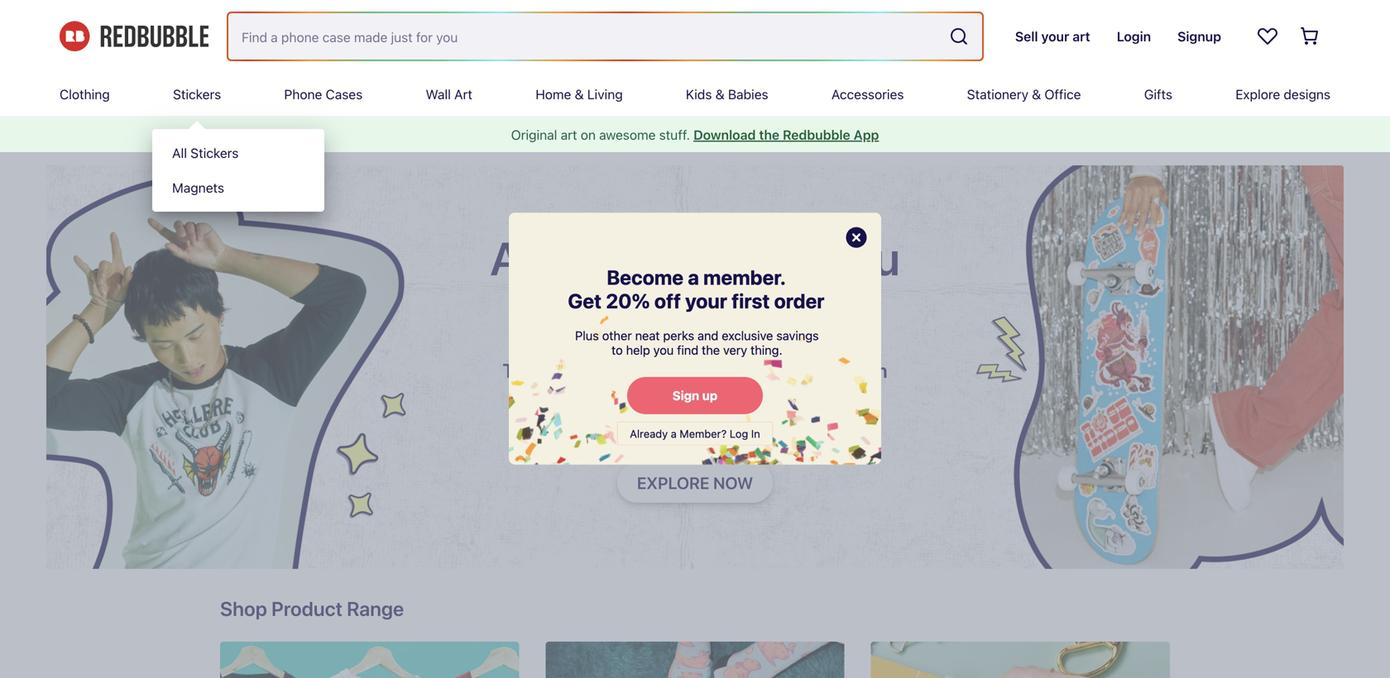 Task type: locate. For each thing, give the bounding box(es) containing it.
& right kids
[[716, 86, 725, 102]]

3 & from the left
[[1032, 86, 1041, 102]]

artist-
[[490, 231, 625, 286]]

home & living link
[[536, 73, 623, 116]]

explore designs link
[[1236, 73, 1331, 116]]

&
[[575, 86, 584, 102], [716, 86, 725, 102], [1032, 86, 1041, 102]]

home & living
[[536, 86, 623, 102]]

love
[[679, 284, 763, 339]]

None field
[[228, 13, 982, 60]]

made,
[[625, 231, 750, 286]]

shop product range
[[220, 598, 404, 621]]

product
[[271, 598, 343, 621]]

stationery & office link
[[967, 73, 1081, 116]]

menu
[[152, 129, 325, 212]]

stickers
[[173, 86, 221, 102], [191, 145, 239, 161]]

2 horizontal spatial &
[[1032, 86, 1041, 102]]

gifts link
[[1145, 73, 1173, 116]]

original art on awesome stuff. download the redbubble app
[[511, 127, 879, 143]]

redbubble logo image
[[60, 21, 209, 52]]

on
[[581, 127, 596, 143], [865, 359, 888, 382]]

menu bar containing clothing
[[60, 73, 1331, 212]]

designs up sold
[[672, 359, 743, 382]]

office
[[1045, 86, 1081, 102]]

1 & from the left
[[575, 86, 584, 102]]

1 vertical spatial stickers
[[191, 145, 239, 161]]

clothing
[[60, 86, 110, 102]]

modal overlay box frame element
[[509, 213, 882, 465]]

phone
[[284, 86, 322, 102]]

stickers up 'all stickers'
[[173, 86, 221, 102]]

& left office
[[1032, 86, 1041, 102]]

2 & from the left
[[716, 86, 725, 102]]

stickers right the all
[[191, 145, 239, 161]]

designs right explore
[[1284, 86, 1331, 102]]

awesome
[[599, 127, 656, 143]]

0 horizontal spatial on
[[581, 127, 596, 143]]

range
[[347, 598, 404, 621]]

& left "living"
[[575, 86, 584, 102]]

on right printed
[[865, 359, 888, 382]]

redbubble
[[783, 127, 851, 143]]

menu item
[[152, 73, 325, 212]]

designs
[[1284, 86, 1331, 102], [672, 359, 743, 382]]

artist-made, for you to love
[[490, 231, 900, 339]]

0 horizontal spatial &
[[575, 86, 584, 102]]

menu inside menu bar
[[152, 129, 325, 212]]

stationery & office
[[967, 86, 1081, 102]]

on inside the thousands of new designs daily, printed on just about anything. sold by independent artists.
[[865, 359, 888, 382]]

printed
[[797, 359, 861, 382]]

wall art
[[426, 86, 473, 102]]

of
[[607, 359, 626, 382]]

menu bar
[[60, 73, 1331, 212]]

& for home
[[575, 86, 584, 102]]

all stickers link
[[152, 136, 325, 171]]

& inside "link"
[[575, 86, 584, 102]]

1 vertical spatial on
[[865, 359, 888, 382]]

1 horizontal spatial &
[[716, 86, 725, 102]]

1 vertical spatial designs
[[672, 359, 743, 382]]

1 horizontal spatial designs
[[1284, 86, 1331, 102]]

the
[[759, 127, 780, 143]]

to
[[628, 284, 669, 339]]

shop
[[220, 598, 267, 621]]

0 horizontal spatial designs
[[672, 359, 743, 382]]

stuff.
[[659, 127, 690, 143]]

phone cases
[[284, 86, 363, 102]]

babies
[[728, 86, 769, 102]]

accessories link
[[832, 73, 904, 116]]

menu containing all stickers
[[152, 129, 325, 212]]

1 horizontal spatial on
[[865, 359, 888, 382]]

menu item containing stickers
[[152, 73, 325, 212]]

accessories
[[832, 86, 904, 102]]

wall art link
[[426, 73, 473, 116]]

art
[[454, 86, 473, 102]]

explore designs
[[1236, 86, 1331, 102]]

Search term search field
[[228, 13, 943, 60]]

on right art
[[581, 127, 596, 143]]

explore
[[1236, 86, 1281, 102]]



Task type: describe. For each thing, give the bounding box(es) containing it.
stickers link
[[173, 73, 221, 116]]

just
[[512, 386, 545, 409]]

independent
[[764, 386, 878, 409]]

by
[[738, 386, 760, 409]]

kids
[[686, 86, 712, 102]]

0 vertical spatial on
[[581, 127, 596, 143]]

0 vertical spatial stickers
[[173, 86, 221, 102]]

stationery
[[967, 86, 1029, 102]]

designs inside the thousands of new designs daily, printed on just about anything. sold by independent artists.
[[672, 359, 743, 382]]

new
[[630, 359, 667, 382]]

for
[[759, 231, 815, 286]]

daily,
[[747, 359, 792, 382]]

home
[[536, 86, 571, 102]]

thousands
[[503, 359, 603, 382]]

original
[[511, 127, 557, 143]]

all
[[172, 145, 187, 161]]

& for stationery
[[1032, 86, 1041, 102]]

clothing link
[[60, 73, 110, 116]]

you
[[825, 231, 900, 286]]

sold
[[693, 386, 734, 409]]

phone cases link
[[284, 73, 363, 116]]

art
[[561, 127, 577, 143]]

artists.
[[664, 412, 726, 435]]

thousands of new designs daily, printed on just about anything. sold by independent artists.
[[503, 359, 888, 435]]

magnets link
[[152, 171, 325, 205]]

download
[[694, 127, 756, 143]]

kids & babies link
[[686, 73, 769, 116]]

about
[[550, 386, 602, 409]]

download the redbubble app link
[[694, 127, 879, 143]]

magnets
[[172, 180, 224, 196]]

& for kids
[[716, 86, 725, 102]]

0 vertical spatial designs
[[1284, 86, 1331, 102]]

anything.
[[606, 386, 689, 409]]

stickers inside menu
[[191, 145, 239, 161]]

wall
[[426, 86, 451, 102]]

gifts
[[1145, 86, 1173, 102]]

kids & babies
[[686, 86, 769, 102]]

living
[[588, 86, 623, 102]]

all stickers
[[172, 145, 239, 161]]

app
[[854, 127, 879, 143]]

cases
[[326, 86, 363, 102]]



